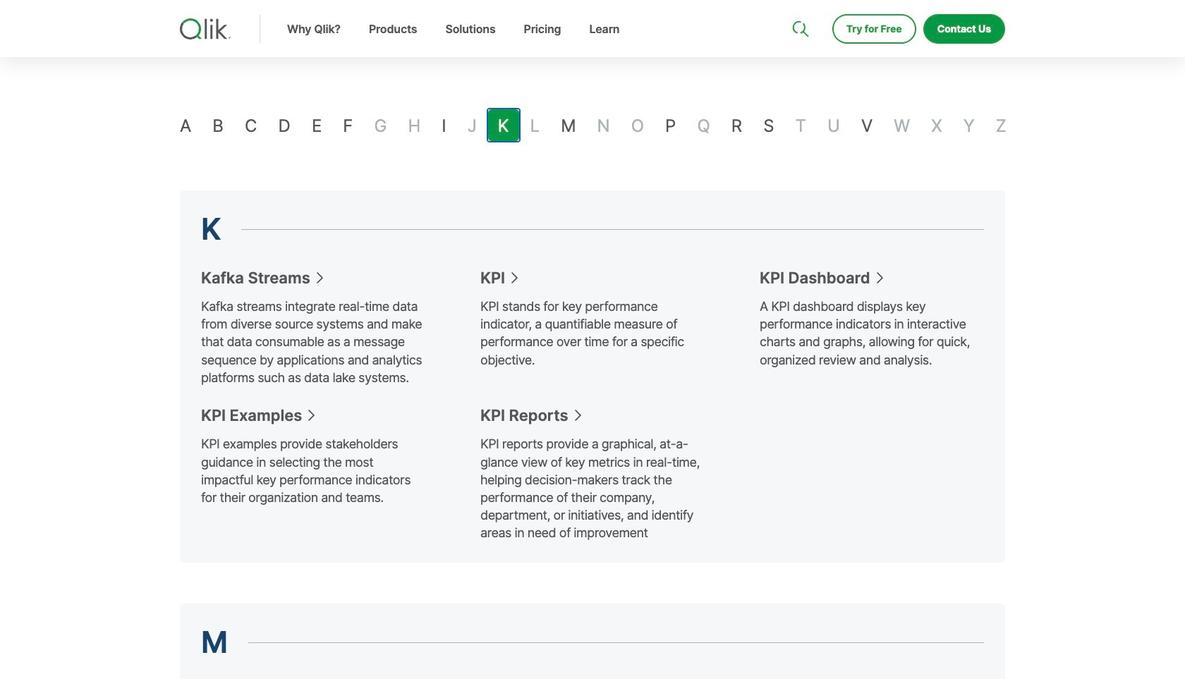 Task type: vqa. For each thing, say whether or not it's contained in the screenshot.
THE COMPANY icon
yes



Task type: describe. For each thing, give the bounding box(es) containing it.
support image
[[794, 0, 805, 11]]

company image
[[876, 0, 887, 11]]



Task type: locate. For each thing, give the bounding box(es) containing it.
login image
[[961, 0, 972, 11]]

qlik image
[[180, 18, 231, 40]]



